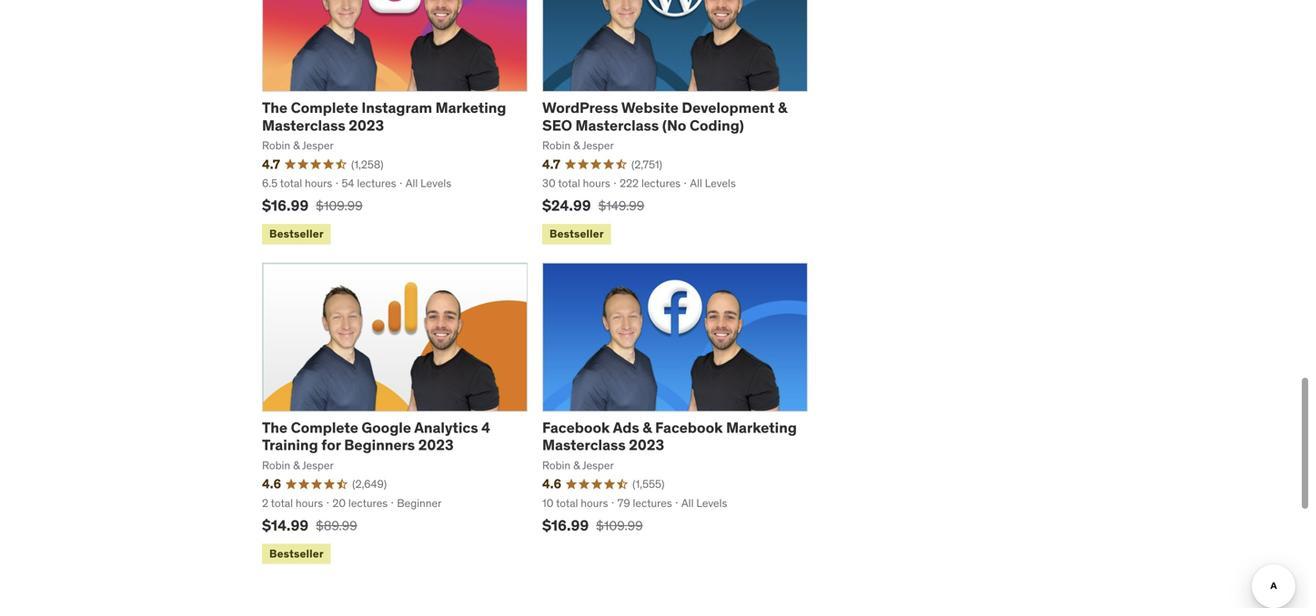 Task type: describe. For each thing, give the bounding box(es) containing it.
4.7 for seo
[[543, 156, 561, 172]]

total for training
[[271, 496, 293, 510]]

79 lectures
[[618, 496, 672, 510]]

the complete instagram marketing masterclass 2023 robin & jesper
[[262, 98, 507, 152]]

$14.99 $89.99
[[262, 516, 357, 535]]

$16.99 for facebook ads & facebook marketing masterclass 2023
[[543, 516, 589, 535]]

jesper inside the complete instagram marketing masterclass 2023 robin & jesper
[[302, 138, 334, 152]]

lectures for masterclass
[[642, 176, 681, 190]]

4.6 for facebook ads & facebook marketing masterclass 2023
[[543, 476, 562, 492]]

facebook ads & facebook marketing masterclass 2023 robin & jesper
[[543, 418, 797, 472]]

2023 inside the complete google analytics 4 training for beginners 2023 robin & jesper
[[418, 436, 454, 454]]

4
[[482, 418, 491, 437]]

for
[[322, 436, 341, 454]]

the for the complete google analytics 4 training for beginners 2023
[[262, 418, 288, 437]]

lectures for training
[[349, 496, 388, 510]]

hours for 2023
[[305, 176, 332, 190]]

levels for development
[[705, 176, 736, 190]]

2751 reviews element
[[632, 157, 663, 172]]

& inside the complete google analytics 4 training for beginners 2023 robin & jesper
[[293, 458, 300, 472]]

(1,258)
[[351, 157, 384, 171]]

1258 reviews element
[[351, 157, 384, 172]]

all right 79 lectures at the bottom
[[682, 496, 694, 510]]

robin inside the complete instagram marketing masterclass 2023 robin & jesper
[[262, 138, 291, 152]]

robin inside wordpress website development & seo masterclass (no coding) robin & jesper
[[543, 138, 571, 152]]

(2,649)
[[352, 477, 387, 491]]

instagram
[[362, 98, 432, 117]]

6.5
[[262, 176, 278, 190]]

20 lectures
[[333, 496, 388, 510]]

6.5 total hours
[[262, 176, 332, 190]]

marketing inside facebook ads & facebook marketing masterclass 2023 robin & jesper
[[726, 418, 797, 437]]

& right development on the top of the page
[[778, 98, 788, 117]]

the complete google analytics 4 training for beginners 2023 robin & jesper
[[262, 418, 491, 472]]

masterclass for facebook
[[543, 436, 626, 454]]

the complete instagram marketing masterclass 2023 link
[[262, 98, 507, 135]]

20
[[333, 496, 346, 510]]

bestseller for $14.99
[[269, 546, 324, 561]]

& down wordpress
[[574, 138, 580, 152]]

development
[[682, 98, 775, 117]]

ads
[[613, 418, 640, 437]]

levels for instagram
[[421, 176, 452, 190]]

training
[[262, 436, 318, 454]]

$14.99
[[262, 516, 309, 535]]

(no
[[663, 116, 687, 135]]

robin inside facebook ads & facebook marketing masterclass 2023 robin & jesper
[[543, 458, 571, 472]]

222
[[620, 176, 639, 190]]

10
[[543, 496, 554, 510]]

1555 reviews element
[[633, 477, 665, 492]]

total right 10
[[556, 496, 578, 510]]

2
[[262, 496, 269, 510]]

hours left 79
[[581, 496, 609, 510]]

(1,555)
[[633, 477, 665, 491]]

marketing inside the complete instagram marketing masterclass 2023 robin & jesper
[[436, 98, 507, 117]]

coding)
[[690, 116, 744, 135]]

& right ads
[[643, 418, 652, 437]]

54
[[342, 176, 354, 190]]

$109.99 for the complete instagram marketing masterclass 2023
[[316, 197, 363, 214]]

1 facebook from the left
[[543, 418, 610, 437]]

hours for training
[[296, 496, 323, 510]]

wordpress
[[543, 98, 619, 117]]

79
[[618, 496, 631, 510]]

analytics
[[414, 418, 478, 437]]

total for masterclass
[[558, 176, 581, 190]]

robin inside the complete google analytics 4 training for beginners 2023 robin & jesper
[[262, 458, 291, 472]]

complete for 2023
[[291, 98, 359, 117]]

2023 inside facebook ads & facebook marketing masterclass 2023 robin & jesper
[[629, 436, 665, 454]]

lectures for 2023
[[357, 176, 396, 190]]

website
[[622, 98, 679, 117]]

$109.99 for facebook ads & facebook marketing masterclass 2023
[[596, 517, 643, 534]]



Task type: vqa. For each thing, say whether or not it's contained in the screenshot.


Task type: locate. For each thing, give the bounding box(es) containing it.
& inside the complete instagram marketing masterclass 2023 robin & jesper
[[293, 138, 300, 152]]

0 horizontal spatial $16.99 $109.99
[[262, 196, 363, 215]]

robin up 10
[[543, 458, 571, 472]]

2023 up (1,555)
[[629, 436, 665, 454]]

all right '54 lectures'
[[406, 176, 418, 190]]

all for 2023
[[406, 176, 418, 190]]

masterclass for wordpress
[[576, 116, 659, 135]]

lectures down 2751 reviews element
[[642, 176, 681, 190]]

jesper
[[302, 138, 334, 152], [583, 138, 614, 152], [302, 458, 334, 472], [583, 458, 614, 472]]

hours for masterclass
[[583, 176, 611, 190]]

total right the 2
[[271, 496, 293, 510]]

1 horizontal spatial $16.99 $109.99
[[543, 516, 643, 535]]

all levels down coding)
[[690, 176, 736, 190]]

all
[[406, 176, 418, 190], [690, 176, 703, 190], [682, 496, 694, 510]]

& up the '6.5 total hours'
[[293, 138, 300, 152]]

marketing
[[436, 98, 507, 117], [726, 418, 797, 437]]

levels right 79 lectures at the bottom
[[697, 496, 728, 510]]

54 lectures
[[342, 176, 396, 190]]

1 horizontal spatial $109.99
[[596, 517, 643, 534]]

hours left the 54
[[305, 176, 332, 190]]

all levels
[[406, 176, 452, 190], [690, 176, 736, 190], [682, 496, 728, 510]]

4.6
[[262, 476, 281, 492], [543, 476, 562, 492]]

4.6 up the 2
[[262, 476, 281, 492]]

google
[[362, 418, 411, 437]]

1 vertical spatial the
[[262, 418, 288, 437]]

the left for
[[262, 418, 288, 437]]

0 vertical spatial $16.99
[[262, 196, 309, 215]]

seo
[[543, 116, 573, 135]]

2 total hours
[[262, 496, 323, 510]]

all levels right '54 lectures'
[[406, 176, 452, 190]]

bestseller for $16.99
[[269, 227, 324, 241]]

$16.99 for the complete instagram marketing masterclass 2023
[[262, 196, 309, 215]]

$16.99
[[262, 196, 309, 215], [543, 516, 589, 535]]

0 vertical spatial $109.99
[[316, 197, 363, 214]]

1 4.6 from the left
[[262, 476, 281, 492]]

jesper down for
[[302, 458, 334, 472]]

0 horizontal spatial $109.99
[[316, 197, 363, 214]]

1 the from the top
[[262, 98, 288, 117]]

1 4.7 from the left
[[262, 156, 280, 172]]

complete for training
[[291, 418, 359, 437]]

the complete google analytics 4 training for beginners 2023 link
[[262, 418, 491, 454]]

$16.99 $109.99 down the '6.5 total hours'
[[262, 196, 363, 215]]

0 vertical spatial complete
[[291, 98, 359, 117]]

1 horizontal spatial marketing
[[726, 418, 797, 437]]

$16.99 $109.99 for the complete instagram marketing masterclass 2023
[[262, 196, 363, 215]]

10 total hours
[[543, 496, 609, 510]]

complete
[[291, 98, 359, 117], [291, 418, 359, 437]]

2023 up "(1,258)"
[[349, 116, 384, 135]]

the inside the complete google analytics 4 training for beginners 2023 robin & jesper
[[262, 418, 288, 437]]

hours up $14.99 $89.99
[[296, 496, 323, 510]]

bestseller down $14.99
[[269, 546, 324, 561]]

wordpress website development & seo masterclass (no coding) robin & jesper
[[543, 98, 788, 152]]

2 4.7 from the left
[[543, 156, 561, 172]]

total
[[280, 176, 302, 190], [558, 176, 581, 190], [271, 496, 293, 510], [556, 496, 578, 510]]

lectures down "1258 reviews" element
[[357, 176, 396, 190]]

$109.99 down the 54
[[316, 197, 363, 214]]

masterclass inside wordpress website development & seo masterclass (no coding) robin & jesper
[[576, 116, 659, 135]]

1 horizontal spatial $16.99
[[543, 516, 589, 535]]

$109.99 down 79
[[596, 517, 643, 534]]

beginners
[[344, 436, 415, 454]]

all levels right 79 lectures at the bottom
[[682, 496, 728, 510]]

2 horizontal spatial 2023
[[629, 436, 665, 454]]

jesper down wordpress
[[583, 138, 614, 152]]

the
[[262, 98, 288, 117], [262, 418, 288, 437]]

robin down 'seo' at the top of the page
[[543, 138, 571, 152]]

0 vertical spatial the
[[262, 98, 288, 117]]

levels
[[421, 176, 452, 190], [705, 176, 736, 190], [697, 496, 728, 510]]

2 4.6 from the left
[[543, 476, 562, 492]]

all for masterclass
[[690, 176, 703, 190]]

30 total hours
[[543, 176, 611, 190]]

levels right '54 lectures'
[[421, 176, 452, 190]]

bestseller down $24.99 in the top left of the page
[[550, 227, 604, 241]]

1 horizontal spatial 4.6
[[543, 476, 562, 492]]

the up the 6.5
[[262, 98, 288, 117]]

$24.99
[[543, 196, 591, 215]]

complete inside the complete google analytics 4 training for beginners 2023 robin & jesper
[[291, 418, 359, 437]]

4.7
[[262, 156, 280, 172], [543, 156, 561, 172]]

lectures down the 1555 reviews element
[[633, 496, 672, 510]]

0 vertical spatial marketing
[[436, 98, 507, 117]]

all right 222 lectures
[[690, 176, 703, 190]]

$16.99 $109.99
[[262, 196, 363, 215], [543, 516, 643, 535]]

1 horizontal spatial 4.7
[[543, 156, 561, 172]]

1 complete from the top
[[291, 98, 359, 117]]

2023
[[349, 116, 384, 135], [418, 436, 454, 454], [629, 436, 665, 454]]

levels down coding)
[[705, 176, 736, 190]]

4.7 up the 6.5
[[262, 156, 280, 172]]

masterclass inside facebook ads & facebook marketing masterclass 2023 robin & jesper
[[543, 436, 626, 454]]

$16.99 down the '6.5 total hours'
[[262, 196, 309, 215]]

2023 inside the complete instagram marketing masterclass 2023 robin & jesper
[[349, 116, 384, 135]]

lectures down 2649 reviews element
[[349, 496, 388, 510]]

$109.99
[[316, 197, 363, 214], [596, 517, 643, 534]]

facebook right ads
[[656, 418, 723, 437]]

total right 30
[[558, 176, 581, 190]]

robin down training on the left
[[262, 458, 291, 472]]

$24.99 $149.99
[[543, 196, 645, 215]]

all levels for 2023
[[406, 176, 452, 190]]

2023 right the "google"
[[418, 436, 454, 454]]

0 horizontal spatial 2023
[[349, 116, 384, 135]]

2 facebook from the left
[[656, 418, 723, 437]]

4.7 for masterclass
[[262, 156, 280, 172]]

$89.99
[[316, 517, 357, 534]]

facebook
[[543, 418, 610, 437], [656, 418, 723, 437]]

0 horizontal spatial 4.7
[[262, 156, 280, 172]]

masterclass up the '6.5 total hours'
[[262, 116, 346, 135]]

&
[[778, 98, 788, 117], [293, 138, 300, 152], [574, 138, 580, 152], [643, 418, 652, 437], [293, 458, 300, 472], [574, 458, 580, 472]]

& down training on the left
[[293, 458, 300, 472]]

total right the 6.5
[[280, 176, 302, 190]]

jesper inside wordpress website development & seo masterclass (no coding) robin & jesper
[[583, 138, 614, 152]]

jesper up "10 total hours"
[[583, 458, 614, 472]]

(2,751)
[[632, 157, 663, 171]]

1 vertical spatial marketing
[[726, 418, 797, 437]]

wordpress website development & seo masterclass (no coding) link
[[543, 98, 788, 135]]

hours up $24.99 $149.99
[[583, 176, 611, 190]]

masterclass up (2,751)
[[576, 116, 659, 135]]

the inside the complete instagram marketing masterclass 2023 robin & jesper
[[262, 98, 288, 117]]

$149.99
[[599, 197, 645, 214]]

1 vertical spatial $109.99
[[596, 517, 643, 534]]

masterclass inside the complete instagram marketing masterclass 2023 robin & jesper
[[262, 116, 346, 135]]

robin
[[262, 138, 291, 152], [543, 138, 571, 152], [262, 458, 291, 472], [543, 458, 571, 472]]

lectures
[[357, 176, 396, 190], [642, 176, 681, 190], [349, 496, 388, 510], [633, 496, 672, 510]]

jesper inside facebook ads & facebook marketing masterclass 2023 robin & jesper
[[583, 458, 614, 472]]

4.7 up 30
[[543, 156, 561, 172]]

0 vertical spatial $16.99 $109.99
[[262, 196, 363, 215]]

$16.99 $109.99 for facebook ads & facebook marketing masterclass 2023
[[543, 516, 643, 535]]

bestseller down the '6.5 total hours'
[[269, 227, 324, 241]]

robin up the 6.5
[[262, 138, 291, 152]]

all levels for masterclass
[[690, 176, 736, 190]]

0 horizontal spatial marketing
[[436, 98, 507, 117]]

4.6 for the complete google analytics 4 training for beginners 2023
[[262, 476, 281, 492]]

2 the from the top
[[262, 418, 288, 437]]

complete inside the complete instagram marketing masterclass 2023 robin & jesper
[[291, 98, 359, 117]]

$16.99 $109.99 down "10 total hours"
[[543, 516, 643, 535]]

0 horizontal spatial facebook
[[543, 418, 610, 437]]

2 complete from the top
[[291, 418, 359, 437]]

bestseller
[[269, 227, 324, 241], [550, 227, 604, 241], [269, 546, 324, 561]]

& up "10 total hours"
[[574, 458, 580, 472]]

1 vertical spatial $16.99 $109.99
[[543, 516, 643, 535]]

2649 reviews element
[[352, 477, 387, 492]]

the for the complete instagram marketing masterclass 2023
[[262, 98, 288, 117]]

1 horizontal spatial 2023
[[418, 436, 454, 454]]

beginner
[[397, 496, 442, 510]]

jesper inside the complete google analytics 4 training for beginners 2023 robin & jesper
[[302, 458, 334, 472]]

1 horizontal spatial facebook
[[656, 418, 723, 437]]

4.6 up 10
[[543, 476, 562, 492]]

0 horizontal spatial 4.6
[[262, 476, 281, 492]]

jesper up the '6.5 total hours'
[[302, 138, 334, 152]]

1 vertical spatial complete
[[291, 418, 359, 437]]

masterclass up "10 total hours"
[[543, 436, 626, 454]]

30
[[543, 176, 556, 190]]

facebook ads & facebook marketing masterclass 2023 link
[[543, 418, 797, 454]]

bestseller for $24.99
[[550, 227, 604, 241]]

222 lectures
[[620, 176, 681, 190]]

total for 2023
[[280, 176, 302, 190]]

0 horizontal spatial $16.99
[[262, 196, 309, 215]]

masterclass
[[262, 116, 346, 135], [576, 116, 659, 135], [543, 436, 626, 454]]

facebook left ads
[[543, 418, 610, 437]]

hours
[[305, 176, 332, 190], [583, 176, 611, 190], [296, 496, 323, 510], [581, 496, 609, 510]]

1 vertical spatial $16.99
[[543, 516, 589, 535]]

$16.99 down "10 total hours"
[[543, 516, 589, 535]]



